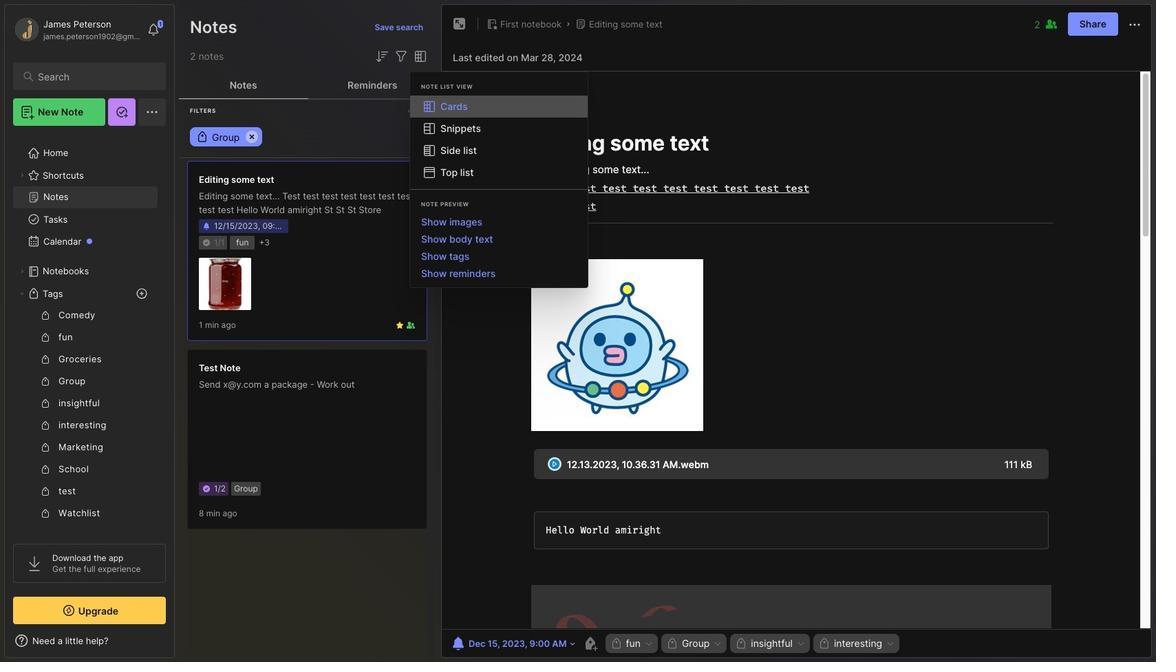 Task type: locate. For each thing, give the bounding box(es) containing it.
dropdown list menu
[[410, 96, 588, 184], [410, 213, 588, 282]]

0 vertical spatial dropdown list menu
[[410, 96, 588, 184]]

thumbnail image
[[199, 258, 251, 310]]

fun Tag actions field
[[641, 639, 654, 649]]

More actions field
[[1126, 15, 1143, 33]]

Search text field
[[38, 70, 153, 83]]

tab list
[[179, 72, 437, 99]]

Account field
[[13, 16, 140, 43]]

Add filters field
[[393, 48, 409, 65]]

WHAT'S NEW field
[[5, 630, 174, 652]]

Edit reminder field
[[449, 634, 576, 654]]

add filters image
[[393, 48, 409, 65]]

1 vertical spatial dropdown list menu
[[410, 213, 588, 282]]

note window element
[[441, 4, 1152, 662]]

None search field
[[38, 68, 153, 85]]

tree
[[5, 134, 174, 621]]

tree inside main element
[[5, 134, 174, 621]]

interesting Tag actions field
[[882, 639, 895, 649]]

group
[[13, 305, 158, 569]]

expand note image
[[451, 16, 468, 32]]

menu item
[[410, 96, 588, 118]]

more actions image
[[1126, 16, 1143, 33]]



Task type: vqa. For each thing, say whether or not it's contained in the screenshot.
group in the Main ELEMENT
yes



Task type: describe. For each thing, give the bounding box(es) containing it.
1 dropdown list menu from the top
[[410, 96, 588, 184]]

insightful Tag actions field
[[793, 639, 806, 649]]

Group Tag actions field
[[710, 639, 723, 649]]

main element
[[0, 0, 179, 663]]

Sort options field
[[374, 48, 390, 65]]

click to collapse image
[[174, 637, 184, 654]]

Note Editor text field
[[442, 71, 1151, 630]]

add tag image
[[582, 636, 598, 652]]

none search field inside main element
[[38, 68, 153, 85]]

group inside main element
[[13, 305, 158, 569]]

expand tags image
[[18, 290, 26, 298]]

2 dropdown list menu from the top
[[410, 213, 588, 282]]

expand notebooks image
[[18, 268, 26, 276]]

View options field
[[409, 48, 429, 65]]



